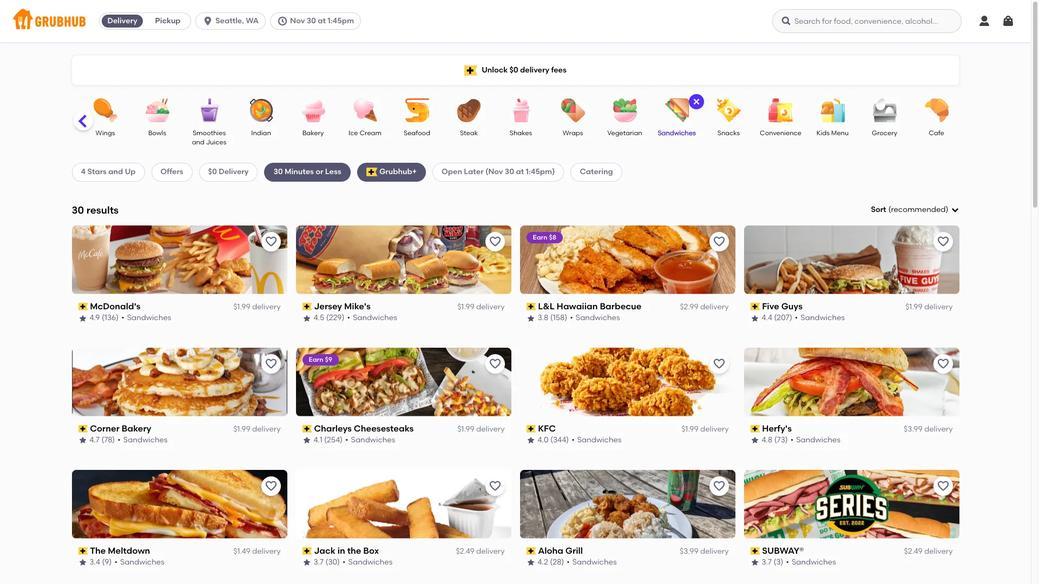 Task type: vqa. For each thing, say whether or not it's contained in the screenshot.


Task type: locate. For each thing, give the bounding box(es) containing it.
sandwiches for subway®
[[792, 558, 836, 567]]

3.7 down jack
[[314, 558, 324, 567]]

steak image
[[450, 99, 488, 122]]

• for the meltdown
[[114, 558, 117, 567]]

• sandwiches down mike's at the left bottom of the page
[[347, 314, 397, 323]]

indian
[[251, 129, 271, 137]]

save this restaurant image for jack in the box
[[489, 480, 502, 493]]

(3)
[[774, 558, 784, 567]]

• sandwiches for five guys
[[795, 314, 845, 323]]

1 vertical spatial and
[[108, 167, 123, 177]]

0 vertical spatial earn
[[533, 234, 548, 241]]

• right (136)
[[121, 314, 124, 323]]

1 horizontal spatial $2.49 delivery
[[904, 547, 953, 556]]

30 right nov
[[307, 16, 316, 25]]

• right "(78)"
[[118, 436, 121, 445]]

0 vertical spatial bakery
[[302, 129, 324, 137]]

sandwiches right the (73)
[[796, 436, 841, 445]]

$2.49 delivery for subway®
[[904, 547, 953, 556]]

• sandwiches for mcdonald's
[[121, 314, 171, 323]]

star icon image left "4.1"
[[302, 437, 311, 445]]

open later (nov 30 at 1:45pm)
[[442, 167, 555, 177]]

sandwiches right the (344)
[[577, 436, 622, 445]]

sandwiches down corner bakery
[[123, 436, 168, 445]]

sandwiches down guys
[[801, 314, 845, 323]]

bakery down the bakery image
[[302, 129, 324, 137]]

1 vertical spatial earn
[[309, 356, 323, 364]]

1 horizontal spatial at
[[516, 167, 524, 177]]

save this restaurant button for herfy's
[[934, 354, 953, 374]]

charleys
[[314, 424, 352, 434]]

sandwiches down the grill
[[573, 558, 617, 567]]

earn
[[533, 234, 548, 241], [309, 356, 323, 364]]

star icon image left 4.2
[[526, 559, 535, 567]]

save this restaurant image for the meltdown
[[264, 480, 277, 493]]

1 horizontal spatial grubhub plus flag logo image
[[465, 65, 478, 76]]

• right (158)
[[570, 314, 573, 323]]

star icon image left the 4.5
[[302, 314, 311, 323]]

subscription pass image left jack
[[302, 548, 312, 555]]

$3.99
[[904, 425, 923, 434], [680, 547, 699, 556]]

sandwiches down sandwiches image
[[658, 129, 696, 137]]

subscription pass image for mcdonald's
[[78, 303, 88, 311]]

star icon image for aloha grill
[[526, 559, 535, 567]]

delivery for the meltdown
[[252, 547, 281, 556]]

• down guys
[[795, 314, 798, 323]]

30 minutes or less
[[274, 167, 341, 177]]

vegetarian image
[[606, 99, 644, 122]]

subscription pass image left kfc
[[526, 425, 536, 433]]

juices
[[206, 139, 226, 146]]

grubhub plus flag logo image left 'grubhub+' at top
[[366, 168, 377, 177]]

0 vertical spatial at
[[318, 16, 326, 25]]

wings
[[96, 129, 115, 137]]

0 horizontal spatial svg image
[[203, 16, 213, 27]]

• right (30)
[[343, 558, 346, 567]]

0 vertical spatial delivery
[[107, 16, 137, 25]]

$0 delivery
[[208, 167, 249, 177]]

save this restaurant button for aloha grill
[[709, 477, 729, 496]]

offers
[[161, 167, 183, 177]]

grubhub+
[[379, 167, 417, 177]]

sandwiches down l&l hawaiian barbecue
[[576, 314, 620, 323]]

svg image inside nov 30 at 1:45pm button
[[277, 16, 288, 27]]

0 horizontal spatial $3.99
[[680, 547, 699, 556]]

0 horizontal spatial at
[[318, 16, 326, 25]]

save this restaurant image
[[489, 235, 502, 248], [713, 235, 726, 248], [937, 235, 950, 248], [713, 358, 726, 371], [489, 480, 502, 493], [713, 480, 726, 493]]

0 vertical spatial $3.99 delivery
[[904, 425, 953, 434]]

• sandwiches down mcdonald's
[[121, 314, 171, 323]]

stars
[[87, 167, 107, 177]]

snacks image
[[710, 99, 748, 122]]

sort ( recommended )
[[871, 205, 949, 214]]

1 horizontal spatial $3.99 delivery
[[904, 425, 953, 434]]

grubhub plus flag logo image for unlock $0 delivery fees
[[465, 65, 478, 76]]

herfy's
[[762, 424, 792, 434]]

l&l hawaiian barbecue
[[538, 301, 642, 312]]

3.7 left (3)
[[762, 558, 772, 567]]

kids menu
[[817, 129, 849, 137]]

4.9
[[90, 314, 100, 323]]

subscription pass image
[[78, 303, 88, 311], [302, 303, 312, 311], [526, 303, 536, 311], [302, 425, 312, 433], [751, 425, 760, 433], [302, 548, 312, 555], [751, 548, 760, 555]]

at left 1:45pm
[[318, 16, 326, 25]]

wa
[[246, 16, 259, 25]]

0 horizontal spatial $3.99 delivery
[[680, 547, 729, 556]]

0 vertical spatial and
[[192, 139, 205, 146]]

nov 30 at 1:45pm button
[[270, 12, 365, 30]]

(136)
[[102, 314, 119, 323]]

$0 down juices at the left
[[208, 167, 217, 177]]

save this restaurant image for subway®
[[937, 480, 950, 493]]

subscription pass image left "l&l"
[[526, 303, 536, 311]]

main navigation navigation
[[0, 0, 1031, 42]]

3.7 for jack in the box
[[314, 558, 324, 567]]

jersey mike's
[[314, 301, 371, 312]]

30
[[307, 16, 316, 25], [274, 167, 283, 177], [505, 167, 514, 177], [72, 204, 84, 216]]

• sandwiches down the box
[[343, 558, 393, 567]]

five
[[762, 301, 779, 312]]

• right the (344)
[[572, 436, 575, 445]]

0 horizontal spatial and
[[108, 167, 123, 177]]

1 $2.49 from the left
[[456, 547, 475, 556]]

• sandwiches down corner bakery
[[118, 436, 168, 445]]

None field
[[871, 205, 960, 216]]

save this restaurant image for mcdonald's
[[264, 235, 277, 248]]

none field containing sort
[[871, 205, 960, 216]]

subscription pass image for corner bakery
[[78, 425, 88, 433]]

star icon image
[[78, 314, 87, 323], [302, 314, 311, 323], [526, 314, 535, 323], [751, 314, 759, 323], [78, 437, 87, 445], [302, 437, 311, 445], [526, 437, 535, 445], [751, 437, 759, 445], [78, 559, 87, 567], [302, 559, 311, 567], [526, 559, 535, 567], [751, 559, 759, 567]]

star icon image for five guys
[[751, 314, 759, 323]]

jack in the box logo image
[[296, 470, 511, 539]]

results
[[86, 204, 119, 216]]

• for herfy's
[[791, 436, 794, 445]]

svg image inside seattle, wa button
[[203, 16, 213, 27]]

earn left $9
[[309, 356, 323, 364]]

• sandwiches down meltdown
[[114, 558, 164, 567]]

delivery for jack in the box
[[476, 547, 505, 556]]

4.2
[[538, 558, 548, 567]]

sandwiches image
[[658, 99, 696, 122]]

1 vertical spatial $3.99 delivery
[[680, 547, 729, 556]]

30 inside button
[[307, 16, 316, 25]]

$0
[[510, 65, 518, 75], [208, 167, 217, 177]]

sandwiches
[[658, 129, 696, 137], [127, 314, 171, 323], [353, 314, 397, 323], [576, 314, 620, 323], [801, 314, 845, 323], [123, 436, 168, 445], [351, 436, 395, 445], [577, 436, 622, 445], [796, 436, 841, 445], [120, 558, 164, 567], [348, 558, 393, 567], [573, 558, 617, 567], [792, 558, 836, 567]]

star icon image left "3.8"
[[526, 314, 535, 323]]

star icon image for herfy's
[[751, 437, 759, 445]]

sandwiches down the box
[[348, 558, 393, 567]]

wings image
[[86, 99, 124, 122]]

1 horizontal spatial $3.99
[[904, 425, 923, 434]]

• sandwiches down the subway®
[[786, 558, 836, 567]]

delivery for kfc
[[700, 425, 729, 434]]

$3.99 delivery
[[904, 425, 953, 434], [680, 547, 729, 556]]

• right (3)
[[786, 558, 789, 567]]

sandwiches down meltdown
[[120, 558, 164, 567]]

jack
[[314, 546, 336, 556]]

subscription pass image left five
[[751, 303, 760, 311]]

• sandwiches right the (73)
[[791, 436, 841, 445]]

2 $2.49 from the left
[[904, 547, 923, 556]]

up
[[125, 167, 136, 177]]

subscription pass image left "the"
[[78, 548, 88, 555]]

subscription pass image left mcdonald's
[[78, 303, 88, 311]]

• sandwiches down l&l hawaiian barbecue
[[570, 314, 620, 323]]

earn left $8
[[533, 234, 548, 241]]

minutes
[[285, 167, 314, 177]]

• sandwiches for the meltdown
[[114, 558, 164, 567]]

(78)
[[101, 436, 115, 445]]

sandwiches down mike's at the left bottom of the page
[[353, 314, 397, 323]]

1:45pm
[[328, 16, 354, 25]]

meltdown
[[108, 546, 150, 556]]

4.1
[[314, 436, 322, 445]]

the
[[347, 546, 361, 556]]

1 horizontal spatial earn
[[533, 234, 548, 241]]

sandwiches for jack in the box
[[348, 558, 393, 567]]

subscription pass image left herfy's
[[751, 425, 760, 433]]

$1.99
[[233, 303, 250, 312], [458, 303, 475, 312], [906, 303, 923, 312], [233, 425, 250, 434], [458, 425, 475, 434], [682, 425, 699, 434]]

• sandwiches for l&l hawaiian barbecue
[[570, 314, 620, 323]]

save this restaurant button for subway®
[[934, 477, 953, 496]]

subscription pass image for jersey mike's
[[302, 303, 312, 311]]

delivery down juices at the left
[[219, 167, 249, 177]]

convenience image
[[762, 99, 800, 122]]

delivery left 'pickup'
[[107, 16, 137, 25]]

• sandwiches right the (344)
[[572, 436, 622, 445]]

delivery for five guys
[[925, 303, 953, 312]]

• sandwiches
[[121, 314, 171, 323], [347, 314, 397, 323], [570, 314, 620, 323], [795, 314, 845, 323], [118, 436, 168, 445], [345, 436, 395, 445], [572, 436, 622, 445], [791, 436, 841, 445], [114, 558, 164, 567], [343, 558, 393, 567], [567, 558, 617, 567], [786, 558, 836, 567]]

at left 1:45pm)
[[516, 167, 524, 177]]

star icon image left '4.0'
[[526, 437, 535, 445]]

star icon image left 4.7 at the left bottom of page
[[78, 437, 87, 445]]

recommended
[[891, 205, 946, 214]]

subway®
[[762, 546, 804, 556]]

kids
[[817, 129, 830, 137]]

guys
[[782, 301, 803, 312]]

subscription pass image left corner on the bottom of page
[[78, 425, 88, 433]]

• for jack in the box
[[343, 558, 346, 567]]

$1.49
[[233, 547, 250, 556]]

0 horizontal spatial $0
[[208, 167, 217, 177]]

$1.99 delivery for charleys cheesesteaks
[[458, 425, 505, 434]]

• down "jersey mike's"
[[347, 314, 350, 323]]

1 vertical spatial grubhub plus flag logo image
[[366, 168, 377, 177]]

0 horizontal spatial 3.7
[[314, 558, 324, 567]]

$1.99 delivery for jersey mike's
[[458, 303, 505, 312]]

4
[[81, 167, 86, 177]]

4 stars and up
[[81, 167, 136, 177]]

subscription pass image for five guys
[[751, 303, 760, 311]]

grocery
[[872, 129, 898, 137]]

pickup
[[155, 16, 181, 25]]

corner bakery
[[90, 424, 151, 434]]

indian image
[[242, 99, 280, 122]]

sandwiches for corner bakery
[[123, 436, 168, 445]]

• for mcdonald's
[[121, 314, 124, 323]]

4.2 (28)
[[538, 558, 564, 567]]

0 horizontal spatial $2.49 delivery
[[456, 547, 505, 556]]

earn for l&l hawaiian barbecue
[[533, 234, 548, 241]]

jersey mike's logo image
[[296, 226, 511, 294]]

• right (28)
[[567, 558, 570, 567]]

and left up
[[108, 167, 123, 177]]

star icon image left 4.8
[[751, 437, 759, 445]]

Search for food, convenience, alcohol... search field
[[772, 9, 962, 33]]

4.0 (344)
[[538, 436, 569, 445]]

open
[[442, 167, 462, 177]]

$2.49
[[456, 547, 475, 556], [904, 547, 923, 556]]

0 vertical spatial grubhub plus flag logo image
[[465, 65, 478, 76]]

grubhub plus flag logo image left unlock
[[465, 65, 478, 76]]

1 horizontal spatial 3.7
[[762, 558, 772, 567]]

• sandwiches for subway®
[[786, 558, 836, 567]]

30 left "minutes"
[[274, 167, 283, 177]]

• sandwiches down charleys cheesesteaks
[[345, 436, 395, 445]]

star icon image left 4.4
[[751, 314, 759, 323]]

subscription pass image
[[751, 303, 760, 311], [78, 425, 88, 433], [526, 425, 536, 433], [78, 548, 88, 555], [526, 548, 536, 555]]

save this restaurant image
[[264, 235, 277, 248], [264, 358, 277, 371], [489, 358, 502, 371], [937, 358, 950, 371], [264, 480, 277, 493], [937, 480, 950, 493]]

svg image
[[203, 16, 213, 27], [781, 16, 792, 27], [692, 97, 701, 106]]

bowls
[[148, 129, 166, 137]]

0 vertical spatial $3.99
[[904, 425, 923, 434]]

grubhub plus flag logo image
[[465, 65, 478, 76], [366, 168, 377, 177]]

sandwiches down the subway®
[[792, 558, 836, 567]]

1 vertical spatial $0
[[208, 167, 217, 177]]

delivery for herfy's
[[925, 425, 953, 434]]

0 horizontal spatial grubhub plus flag logo image
[[366, 168, 377, 177]]

3.7 (30)
[[314, 558, 340, 567]]

save this restaurant button for kfc
[[709, 354, 729, 374]]

0 vertical spatial $0
[[510, 65, 518, 75]]

1 vertical spatial at
[[516, 167, 524, 177]]

$0 right unlock
[[510, 65, 518, 75]]

mcdonald's logo image
[[72, 226, 287, 294]]

star icon image left 3.7 (30)
[[302, 559, 311, 567]]

2 3.7 from the left
[[762, 558, 772, 567]]

1 $2.49 delivery from the left
[[456, 547, 505, 556]]

subscription pass image left aloha
[[526, 548, 536, 555]]

$8
[[549, 234, 556, 241]]

0 horizontal spatial $2.49
[[456, 547, 475, 556]]

the meltdown logo image
[[72, 470, 287, 539]]

and down smoothies
[[192, 139, 205, 146]]

1 vertical spatial delivery
[[219, 167, 249, 177]]

charleys cheesesteaks logo image
[[296, 348, 511, 417]]

later
[[464, 167, 484, 177]]

star icon image left '3.7 (3)' at the bottom right
[[751, 559, 759, 567]]

(254)
[[324, 436, 343, 445]]

• right the (73)
[[791, 436, 794, 445]]

delivery
[[520, 65, 549, 75], [252, 303, 281, 312], [476, 303, 505, 312], [700, 303, 729, 312], [925, 303, 953, 312], [252, 425, 281, 434], [476, 425, 505, 434], [700, 425, 729, 434], [925, 425, 953, 434], [252, 547, 281, 556], [476, 547, 505, 556], [700, 547, 729, 556], [925, 547, 953, 556]]

• sandwiches down the grill
[[567, 558, 617, 567]]

(
[[889, 205, 891, 214]]

2 $2.49 delivery from the left
[[904, 547, 953, 556]]

0 horizontal spatial earn
[[309, 356, 323, 364]]

star icon image left 4.9
[[78, 314, 87, 323]]

1 3.7 from the left
[[314, 558, 324, 567]]

0 horizontal spatial bakery
[[122, 424, 151, 434]]

sandwiches down charleys cheesesteaks
[[351, 436, 395, 445]]

shakes
[[510, 129, 532, 137]]

• right (9)
[[114, 558, 117, 567]]

subscription pass image for herfy's
[[751, 425, 760, 433]]

delivery for subway®
[[925, 547, 953, 556]]

bakery right corner on the bottom of page
[[122, 424, 151, 434]]

subscription pass image left charleys
[[302, 425, 312, 433]]

soup image
[[34, 99, 72, 122]]

aloha grill
[[538, 546, 583, 556]]

subscription pass image left the subway®
[[751, 548, 760, 555]]

corner bakery logo image
[[72, 348, 287, 417]]

svg image
[[978, 15, 991, 28], [1002, 15, 1015, 28], [277, 16, 288, 27], [951, 206, 960, 214]]

• sandwiches down guys
[[795, 314, 845, 323]]

wraps
[[563, 129, 583, 137]]

star icon image left 3.4
[[78, 559, 87, 567]]

earn for charleys cheesesteaks
[[309, 356, 323, 364]]

delivery for l&l hawaiian barbecue
[[700, 303, 729, 312]]

• for kfc
[[572, 436, 575, 445]]

subscription pass image left jersey
[[302, 303, 312, 311]]

save this restaurant button for jack in the box
[[485, 477, 505, 496]]

1 vertical spatial bakery
[[122, 424, 151, 434]]

save this restaurant image for corner bakery
[[264, 358, 277, 371]]

save this restaurant image for jersey mike's
[[489, 235, 502, 248]]

(344)
[[551, 436, 569, 445]]

$3.99 delivery for herfy's
[[904, 425, 953, 434]]

l&l hawaiian barbecue logo image
[[520, 226, 735, 294]]

sandwiches down mcdonald's
[[127, 314, 171, 323]]

1 vertical spatial $3.99
[[680, 547, 699, 556]]

(158)
[[550, 314, 567, 323]]

0 horizontal spatial delivery
[[107, 16, 137, 25]]

1 horizontal spatial and
[[192, 139, 205, 146]]

$1.99 for mcdonald's
[[233, 303, 250, 312]]

•
[[121, 314, 124, 323], [347, 314, 350, 323], [570, 314, 573, 323], [795, 314, 798, 323], [118, 436, 121, 445], [345, 436, 348, 445], [572, 436, 575, 445], [791, 436, 794, 445], [114, 558, 117, 567], [343, 558, 346, 567], [567, 558, 570, 567], [786, 558, 789, 567]]

1 horizontal spatial $2.49
[[904, 547, 923, 556]]

• right (254)
[[345, 436, 348, 445]]



Task type: describe. For each thing, give the bounding box(es) containing it.
cream
[[360, 129, 382, 137]]

hawaiian
[[557, 301, 598, 312]]

$2.99 delivery
[[680, 303, 729, 312]]

fees
[[551, 65, 567, 75]]

shakes image
[[502, 99, 540, 122]]

charleys cheesesteaks
[[314, 424, 414, 434]]

menu
[[831, 129, 849, 137]]

• for five guys
[[795, 314, 798, 323]]

(9)
[[102, 558, 112, 567]]

vegetarian
[[608, 129, 642, 137]]

earn $8
[[533, 234, 556, 241]]

earn $9
[[309, 356, 332, 364]]

4.7
[[90, 436, 100, 445]]

save this restaurant button for corner bakery
[[261, 354, 281, 374]]

$2.49 for jack in the box
[[456, 547, 475, 556]]

$1.99 for kfc
[[682, 425, 699, 434]]

save this restaurant button for mcdonald's
[[261, 232, 281, 252]]

l&l
[[538, 301, 555, 312]]

star icon image for mcdonald's
[[78, 314, 87, 323]]

sandwiches for herfy's
[[796, 436, 841, 445]]

delivery inside button
[[107, 16, 137, 25]]

$1.99 for five guys
[[906, 303, 923, 312]]

4.8
[[762, 436, 773, 445]]

(28)
[[550, 558, 564, 567]]

subscription pass image for charleys cheesesteaks
[[302, 425, 312, 433]]

delivery button
[[100, 12, 145, 30]]

$1.99 delivery for mcdonald's
[[233, 303, 281, 312]]

bakery image
[[294, 99, 332, 122]]

kfc logo image
[[520, 348, 735, 417]]

delivery for corner bakery
[[252, 425, 281, 434]]

subscription pass image for aloha grill
[[526, 548, 536, 555]]

star icon image for l&l hawaiian barbecue
[[526, 314, 535, 323]]

catering
[[580, 167, 613, 177]]

3.4 (9)
[[90, 558, 112, 567]]

save this restaurant image for aloha grill
[[713, 480, 726, 493]]

sort
[[871, 205, 886, 214]]

kids menu image
[[814, 99, 852, 122]]

aloha
[[538, 546, 564, 556]]

4.5
[[314, 314, 324, 323]]

subscription pass image for jack in the box
[[302, 548, 312, 555]]

3.8 (158)
[[538, 314, 567, 323]]

seafood
[[404, 129, 430, 137]]

cafe
[[929, 129, 945, 137]]

herfy's logo image
[[744, 348, 960, 417]]

$1.49 delivery
[[233, 547, 281, 556]]

$1.99 delivery for kfc
[[682, 425, 729, 434]]

• sandwiches for kfc
[[572, 436, 622, 445]]

star icon image for the meltdown
[[78, 559, 87, 567]]

delivery for jersey mike's
[[476, 303, 505, 312]]

convenience
[[760, 129, 802, 137]]

save this restaurant button for five guys
[[934, 232, 953, 252]]

1 horizontal spatial delivery
[[219, 167, 249, 177]]

3.7 for subway®
[[762, 558, 772, 567]]

seafood image
[[398, 99, 436, 122]]

• for charleys cheesesteaks
[[345, 436, 348, 445]]

)
[[946, 205, 949, 214]]

ice cream
[[349, 129, 382, 137]]

$1.99 delivery for corner bakery
[[233, 425, 281, 434]]

subway® logo image
[[744, 470, 960, 539]]

2 horizontal spatial svg image
[[781, 16, 792, 27]]

jersey
[[314, 301, 342, 312]]

save this restaurant button for the meltdown
[[261, 477, 281, 496]]

(30)
[[326, 558, 340, 567]]

1 horizontal spatial svg image
[[692, 97, 701, 106]]

save this restaurant image for kfc
[[713, 358, 726, 371]]

subscription pass image for the meltdown
[[78, 548, 88, 555]]

• for aloha grill
[[567, 558, 570, 567]]

smoothies and juices image
[[190, 99, 228, 122]]

4.9 (136)
[[90, 314, 119, 323]]

mike's
[[344, 301, 371, 312]]

• for corner bakery
[[118, 436, 121, 445]]

unlock $0 delivery fees
[[482, 65, 567, 75]]

steak
[[460, 129, 478, 137]]

snacks
[[718, 129, 740, 137]]

$9
[[325, 356, 332, 364]]

at inside nov 30 at 1:45pm button
[[318, 16, 326, 25]]

$3.99 for aloha grill
[[680, 547, 699, 556]]

30 results
[[72, 204, 119, 216]]

star icon image for charleys cheesesteaks
[[302, 437, 311, 445]]

(207)
[[774, 314, 792, 323]]

4.7 (78)
[[90, 436, 115, 445]]

$2.49 for subway®
[[904, 547, 923, 556]]

• sandwiches for jack in the box
[[343, 558, 393, 567]]

sandwiches for aloha grill
[[573, 558, 617, 567]]

seattle, wa
[[216, 16, 259, 25]]

delivery for charleys cheesesteaks
[[476, 425, 505, 434]]

in
[[338, 546, 345, 556]]

• for jersey mike's
[[347, 314, 350, 323]]

4.8 (73)
[[762, 436, 788, 445]]

1:45pm)
[[526, 167, 555, 177]]

star icon image for jersey mike's
[[302, 314, 311, 323]]

seattle,
[[216, 16, 244, 25]]

cafe image
[[918, 99, 956, 122]]

• sandwiches for jersey mike's
[[347, 314, 397, 323]]

seattle, wa button
[[195, 12, 270, 30]]

grocery image
[[866, 99, 904, 122]]

nov
[[290, 16, 305, 25]]

kfc
[[538, 424, 556, 434]]

sandwiches for mcdonald's
[[127, 314, 171, 323]]

five guys logo image
[[744, 226, 960, 294]]

(nov
[[486, 167, 503, 177]]

smoothies and juices
[[192, 129, 226, 146]]

star icon image for corner bakery
[[78, 437, 87, 445]]

sandwiches for the meltdown
[[120, 558, 164, 567]]

4.0
[[538, 436, 549, 445]]

• sandwiches for aloha grill
[[567, 558, 617, 567]]

the
[[90, 546, 106, 556]]

$1.99 for jersey mike's
[[458, 303, 475, 312]]

grill
[[566, 546, 583, 556]]

sandwiches for five guys
[[801, 314, 845, 323]]

1 horizontal spatial $0
[[510, 65, 518, 75]]

$1.99 delivery for five guys
[[906, 303, 953, 312]]

star icon image for subway®
[[751, 559, 759, 567]]

less
[[325, 167, 341, 177]]

sandwiches for charleys cheesesteaks
[[351, 436, 395, 445]]

subscription pass image for kfc
[[526, 425, 536, 433]]

• for l&l hawaiian barbecue
[[570, 314, 573, 323]]

smoothies
[[193, 129, 226, 137]]

3.8
[[538, 314, 549, 323]]

cheesesteaks
[[354, 424, 414, 434]]

bowls image
[[138, 99, 176, 122]]

$2.49 delivery for jack in the box
[[456, 547, 505, 556]]

unlock
[[482, 65, 508, 75]]

aloha grill logo image
[[520, 470, 735, 539]]

3.7 (3)
[[762, 558, 784, 567]]

$1.99 for charleys cheesesteaks
[[458, 425, 475, 434]]

star icon image for jack in the box
[[302, 559, 311, 567]]

30 left results
[[72, 204, 84, 216]]

(229)
[[326, 314, 345, 323]]

save this restaurant image for herfy's
[[937, 358, 950, 371]]

delivery for mcdonald's
[[252, 303, 281, 312]]

• sandwiches for corner bakery
[[118, 436, 168, 445]]

ice cream image
[[346, 99, 384, 122]]

and inside smoothies and juices
[[192, 139, 205, 146]]

$3.99 for herfy's
[[904, 425, 923, 434]]

wraps image
[[554, 99, 592, 122]]

jack in the box
[[314, 546, 379, 556]]

the meltdown
[[90, 546, 150, 556]]

1 horizontal spatial bakery
[[302, 129, 324, 137]]

• sandwiches for herfy's
[[791, 436, 841, 445]]

save this restaurant button for jersey mike's
[[485, 232, 505, 252]]

grubhub plus flag logo image for grubhub+
[[366, 168, 377, 177]]

subscription pass image for l&l hawaiian barbecue
[[526, 303, 536, 311]]

sandwiches for kfc
[[577, 436, 622, 445]]

sandwiches for jersey mike's
[[353, 314, 397, 323]]

$2.99
[[680, 303, 699, 312]]

box
[[363, 546, 379, 556]]

or
[[316, 167, 323, 177]]

30 right (nov
[[505, 167, 514, 177]]

4.4
[[762, 314, 772, 323]]

save this restaurant image for five guys
[[937, 235, 950, 248]]

• sandwiches for charleys cheesesteaks
[[345, 436, 395, 445]]

• for subway®
[[786, 558, 789, 567]]

$3.99 delivery for aloha grill
[[680, 547, 729, 556]]

4.4 (207)
[[762, 314, 792, 323]]

$1.99 for corner bakery
[[233, 425, 250, 434]]

star icon image for kfc
[[526, 437, 535, 445]]



